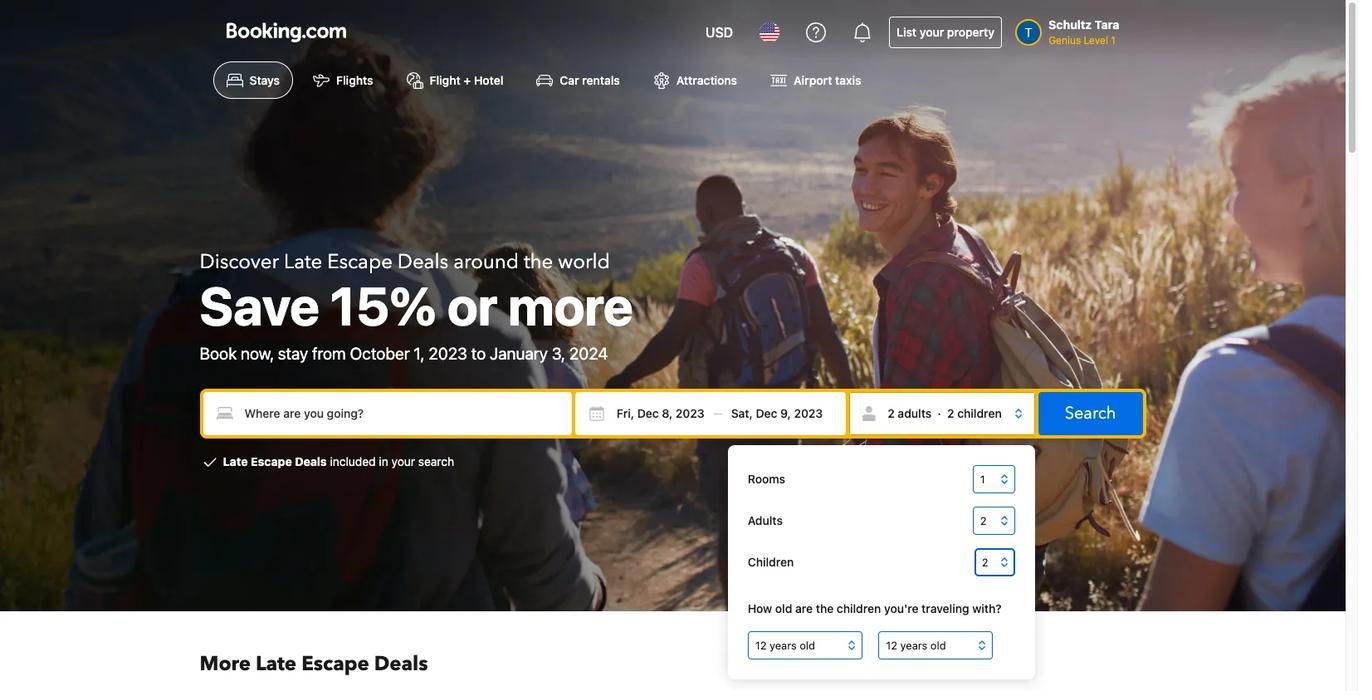 Task type: describe. For each thing, give the bounding box(es) containing it.
1
[[1112, 34, 1116, 47]]

usd
[[706, 25, 734, 40]]

1,
[[414, 344, 425, 363]]

flight + hotel
[[430, 73, 504, 87]]

discover
[[200, 248, 279, 275]]

9
[[780, 398, 785, 407]]

1 vertical spatial deals
[[295, 454, 327, 468]]

schultz
[[1049, 17, 1092, 32]]

fri, dec 8, 2023
[[617, 406, 705, 420]]

2023 inside discover late escape deals around the world save 15% or more book now, stay from october 1, 2023 to january 3, 2024
[[429, 344, 468, 363]]

late for discover late escape deals around the world save 15% or more book now, stay from october 1, 2023 to january 3, 2024
[[284, 248, 322, 275]]

15%
[[330, 274, 437, 337]]

Type your destination search field
[[203, 392, 572, 435]]

3,
[[552, 344, 566, 363]]

you're
[[885, 601, 919, 615]]

included
[[330, 454, 376, 468]]

are
[[796, 601, 813, 615]]

january
[[490, 344, 548, 363]]

fri,
[[617, 406, 635, 420]]

more
[[508, 274, 633, 337]]

2023 for sat, dec 9, 2023
[[794, 406, 823, 420]]

from
[[312, 344, 346, 363]]

attractions
[[677, 73, 738, 87]]

in
[[379, 454, 389, 468]]

how old are the children you're traveling with?
[[748, 601, 1002, 615]]

2 2 from the left
[[948, 406, 955, 420]]

deals for more late escape deals
[[374, 650, 428, 678]]

flights link
[[300, 61, 387, 99]]

1 2 from the left
[[888, 406, 895, 420]]

car rentals link
[[524, 61, 634, 99]]

tara
[[1095, 17, 1120, 32]]

airport taxis link
[[758, 61, 875, 99]]

dec for sat,
[[756, 406, 778, 420]]

or
[[448, 274, 498, 337]]

none search field containing search
[[200, 388, 1147, 679]]

svg image
[[589, 405, 605, 422]]

schultz tara genius level 1
[[1049, 17, 1120, 47]]

to
[[472, 344, 486, 363]]

2023 for fri, dec 8, 2023
[[676, 406, 705, 420]]

children for the
[[837, 601, 882, 615]]

level
[[1084, 34, 1109, 47]]

october
[[350, 344, 410, 363]]

list
[[897, 25, 917, 39]]

how
[[748, 601, 773, 615]]

property
[[948, 25, 995, 39]]

discover late escape deals around the world save 15% or more book now, stay from october 1, 2023 to january 3, 2024
[[200, 248, 633, 363]]

dec for fri,
[[638, 406, 659, 420]]

rooms
[[748, 471, 786, 486]]

stays
[[250, 73, 280, 87]]

more
[[200, 650, 251, 678]]



Task type: locate. For each thing, give the bounding box(es) containing it.
deals inside discover late escape deals around the world save 15% or more book now, stay from october 1, 2023 to january 3, 2024
[[398, 248, 449, 275]]

2023 right 1,
[[429, 344, 468, 363]]

genius
[[1049, 34, 1082, 47]]

None search field
[[200, 388, 1147, 679]]

1 vertical spatial escape
[[251, 454, 292, 468]]

0 horizontal spatial the
[[524, 248, 553, 275]]

airport
[[794, 73, 833, 87]]

the
[[524, 248, 553, 275], [816, 601, 834, 615]]

book
[[200, 344, 237, 363]]

0 vertical spatial late
[[284, 248, 322, 275]]

+
[[464, 73, 471, 87]]

list your property link
[[890, 17, 1003, 48]]

now,
[[241, 344, 274, 363]]

1 horizontal spatial 2
[[948, 406, 955, 420]]

2 left adults
[[888, 406, 895, 420]]

2 horizontal spatial 2023
[[794, 406, 823, 420]]

your
[[920, 25, 945, 39], [392, 454, 415, 468]]

escape for discover late escape deals around the world save 15% or more book now, stay from october 1, 2023 to january 3, 2024
[[327, 248, 393, 275]]

2024
[[570, 344, 608, 363]]

late
[[284, 248, 322, 275], [223, 454, 248, 468], [256, 650, 297, 678]]

airport taxis
[[794, 73, 862, 87]]

list your property
[[897, 25, 995, 39]]

1 vertical spatial your
[[392, 454, 415, 468]]

1 vertical spatial children
[[837, 601, 882, 615]]

2 adults · 2 children
[[888, 406, 1002, 420]]

0 horizontal spatial your
[[392, 454, 415, 468]]

children for 2
[[958, 406, 1002, 420]]

9,
[[781, 406, 791, 420]]

svg image
[[732, 405, 748, 422]]

1 dec from the left
[[638, 406, 659, 420]]

2 vertical spatial deals
[[374, 650, 428, 678]]

sat, dec 9, 2023
[[732, 406, 823, 420]]

2 vertical spatial escape
[[302, 650, 369, 678]]

2023 right 8,
[[676, 406, 705, 420]]

0 vertical spatial your
[[920, 25, 945, 39]]

flight + hotel link
[[393, 61, 517, 99]]

2023 right 9,
[[794, 406, 823, 420]]

your right list at the top
[[920, 25, 945, 39]]

escape for more late escape deals
[[302, 650, 369, 678]]

car
[[560, 73, 579, 87]]

stays link
[[213, 61, 293, 99]]

adults
[[898, 406, 932, 420]]

late for more late escape deals
[[256, 650, 297, 678]]

deals for discover late escape deals around the world save 15% or more book now, stay from october 1, 2023 to january 3, 2024
[[398, 248, 449, 275]]

rentals
[[582, 73, 620, 87]]

dec left 8,
[[638, 406, 659, 420]]

2
[[888, 406, 895, 420], [948, 406, 955, 420]]

1 vertical spatial late
[[223, 454, 248, 468]]

0 vertical spatial children
[[958, 406, 1002, 420]]

dec left 9
[[756, 406, 778, 420]]

search button
[[1039, 392, 1143, 435]]

0 vertical spatial escape
[[327, 248, 393, 275]]

late inside discover late escape deals around the world save 15% or more book now, stay from october 1, 2023 to january 3, 2024
[[284, 248, 322, 275]]

with?
[[973, 601, 1002, 615]]

0 vertical spatial deals
[[398, 248, 449, 275]]

·
[[938, 406, 942, 420]]

8,
[[662, 406, 673, 420]]

sat,
[[732, 406, 753, 420]]

usd button
[[696, 12, 744, 52]]

escape
[[327, 248, 393, 275], [251, 454, 292, 468], [302, 650, 369, 678]]

the left world
[[524, 248, 553, 275]]

around
[[454, 248, 519, 275]]

children left you're
[[837, 601, 882, 615]]

2 dec from the left
[[756, 406, 778, 420]]

1 horizontal spatial your
[[920, 25, 945, 39]]

0 vertical spatial the
[[524, 248, 553, 275]]

taxis
[[836, 73, 862, 87]]

save
[[200, 274, 320, 337]]

search
[[1065, 402, 1117, 424]]

the inside discover late escape deals around the world save 15% or more book now, stay from october 1, 2023 to january 3, 2024
[[524, 248, 553, 275]]

deals
[[398, 248, 449, 275], [295, 454, 327, 468], [374, 650, 428, 678]]

2023
[[429, 344, 468, 363], [676, 406, 705, 420], [794, 406, 823, 420]]

0 horizontal spatial dec
[[638, 406, 659, 420]]

dec
[[638, 406, 659, 420], [756, 406, 778, 420]]

2 vertical spatial late
[[256, 650, 297, 678]]

1 horizontal spatial the
[[816, 601, 834, 615]]

car rentals
[[560, 73, 620, 87]]

flights
[[336, 73, 373, 87]]

the right are
[[816, 601, 834, 615]]

traveling
[[922, 601, 970, 615]]

your right in on the bottom of the page
[[392, 454, 415, 468]]

1 horizontal spatial dec
[[756, 406, 778, 420]]

search
[[418, 454, 455, 468]]

adults
[[748, 513, 783, 527]]

booking.com online hotel reservations image
[[226, 22, 346, 42]]

children
[[748, 555, 794, 569]]

late escape deals included in your search
[[223, 454, 455, 468]]

more late escape deals
[[200, 650, 428, 678]]

1 horizontal spatial children
[[958, 406, 1002, 420]]

0 horizontal spatial children
[[837, 601, 882, 615]]

hotel
[[474, 73, 504, 87]]

children
[[958, 406, 1002, 420], [837, 601, 882, 615]]

world
[[558, 248, 610, 275]]

old
[[776, 601, 793, 615]]

0 horizontal spatial 2023
[[429, 344, 468, 363]]

attractions link
[[640, 61, 751, 99]]

stay
[[278, 344, 308, 363]]

0 horizontal spatial 2
[[888, 406, 895, 420]]

escape inside discover late escape deals around the world save 15% or more book now, stay from october 1, 2023 to january 3, 2024
[[327, 248, 393, 275]]

1 vertical spatial the
[[816, 601, 834, 615]]

flight
[[430, 73, 461, 87]]

1 horizontal spatial 2023
[[676, 406, 705, 420]]

children right ·
[[958, 406, 1002, 420]]

2 right ·
[[948, 406, 955, 420]]



Task type: vqa. For each thing, say whether or not it's contained in the screenshot.
More Late Escape Deals Late
yes



